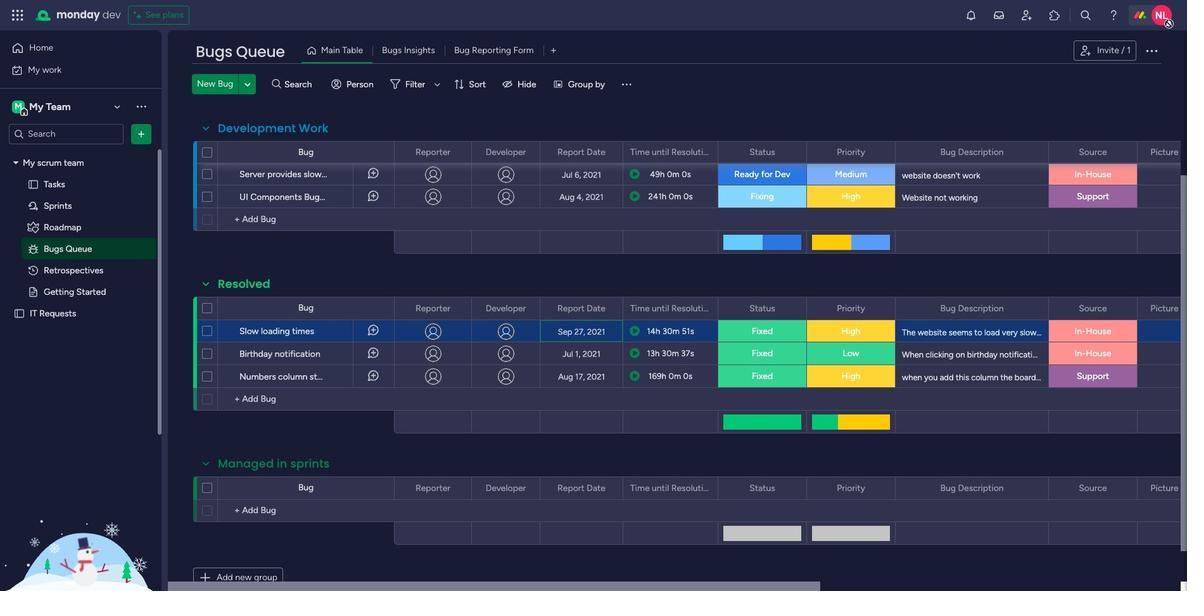 Task type: describe. For each thing, give the bounding box(es) containing it.
select product image
[[11, 9, 24, 22]]

lottie animation element
[[0, 464, 162, 592]]

3 + add bug text field from the top
[[224, 504, 388, 519]]

0 vertical spatial public board image
[[27, 178, 39, 190]]

arrow down image
[[430, 77, 445, 92]]

noah lott image
[[1152, 5, 1172, 25]]

1 + add bug text field from the top
[[224, 212, 388, 227]]

Search in workspace field
[[27, 127, 106, 141]]

angle down image
[[245, 80, 251, 89]]

menu image
[[620, 78, 633, 91]]

my work image
[[11, 64, 23, 76]]



Task type: locate. For each thing, give the bounding box(es) containing it.
public board image
[[27, 178, 39, 190], [13, 308, 25, 320]]

None field
[[193, 41, 288, 63], [215, 120, 332, 137], [412, 145, 454, 159], [483, 145, 529, 159], [554, 145, 609, 159], [627, 145, 714, 159], [747, 145, 779, 159], [834, 145, 869, 159], [937, 145, 1007, 159], [1076, 145, 1111, 159], [1148, 145, 1187, 159], [215, 276, 274, 293], [412, 302, 454, 316], [483, 302, 529, 316], [554, 302, 609, 316], [627, 302, 714, 316], [747, 302, 779, 316], [834, 302, 869, 316], [937, 302, 1007, 316], [1076, 302, 1111, 316], [1148, 302, 1187, 316], [215, 456, 333, 473], [412, 482, 454, 496], [483, 482, 529, 496], [554, 482, 609, 496], [627, 482, 714, 496], [747, 482, 779, 496], [834, 482, 869, 496], [937, 482, 1007, 496], [1076, 482, 1111, 496], [1148, 482, 1187, 496], [193, 41, 288, 63], [215, 120, 332, 137], [412, 145, 454, 159], [483, 145, 529, 159], [554, 145, 609, 159], [627, 145, 714, 159], [747, 145, 779, 159], [834, 145, 869, 159], [937, 145, 1007, 159], [1076, 145, 1111, 159], [1148, 145, 1187, 159], [215, 276, 274, 293], [412, 302, 454, 316], [483, 302, 529, 316], [554, 302, 609, 316], [627, 302, 714, 316], [747, 302, 779, 316], [834, 302, 869, 316], [937, 302, 1007, 316], [1076, 302, 1111, 316], [1148, 302, 1187, 316], [215, 456, 333, 473], [412, 482, 454, 496], [483, 482, 529, 496], [554, 482, 609, 496], [627, 482, 714, 496], [747, 482, 779, 496], [834, 482, 869, 496], [937, 482, 1007, 496], [1076, 482, 1111, 496], [1148, 482, 1187, 496]]

home image
[[11, 42, 24, 54]]

apps image
[[1049, 9, 1061, 22]]

help image
[[1108, 9, 1120, 22]]

list box
[[0, 150, 162, 496]]

options image
[[1144, 43, 1160, 58], [135, 128, 148, 140], [522, 142, 531, 163], [605, 142, 614, 163], [176, 159, 186, 189], [522, 298, 531, 320], [878, 298, 886, 320], [1031, 298, 1040, 320], [1120, 298, 1129, 320], [700, 478, 709, 500]]

workspace options image
[[135, 100, 148, 113]]

invite members image
[[1021, 9, 1033, 22]]

lottie animation image
[[0, 464, 162, 592]]

add view image
[[551, 46, 556, 55]]

caret down image
[[13, 158, 18, 167]]

2 + add bug text field from the top
[[224, 392, 388, 407]]

inbox image
[[993, 9, 1006, 22]]

1 horizontal spatial public board image
[[27, 178, 39, 190]]

0 horizontal spatial public board image
[[13, 308, 25, 320]]

options image
[[454, 142, 463, 163], [700, 142, 709, 163], [1031, 142, 1040, 163], [176, 182, 186, 212], [454, 298, 463, 320], [605, 298, 614, 320], [700, 298, 709, 320], [789, 298, 798, 320], [176, 316, 186, 346], [176, 339, 186, 369], [176, 361, 186, 392], [454, 478, 463, 500], [522, 478, 531, 500], [605, 478, 614, 500], [1031, 478, 1040, 500]]

v2 search image
[[272, 77, 281, 91]]

0 vertical spatial + add bug text field
[[224, 212, 388, 227]]

Search field
[[281, 75, 319, 93]]

see plans image
[[134, 8, 145, 23]]

workspace image
[[12, 100, 25, 114]]

notifications image
[[965, 9, 978, 22]]

option
[[0, 151, 162, 154]]

public board image
[[27, 286, 39, 298]]

1 vertical spatial + add bug text field
[[224, 392, 388, 407]]

2 vertical spatial + add bug text field
[[224, 504, 388, 519]]

+ Add Bug text field
[[224, 212, 388, 227], [224, 392, 388, 407], [224, 504, 388, 519]]

search everything image
[[1080, 9, 1092, 22]]

1 vertical spatial public board image
[[13, 308, 25, 320]]

workspace selection element
[[12, 99, 73, 116]]



Task type: vqa. For each thing, say whether or not it's contained in the screenshot.
Quick search results list box on the bottom
no



